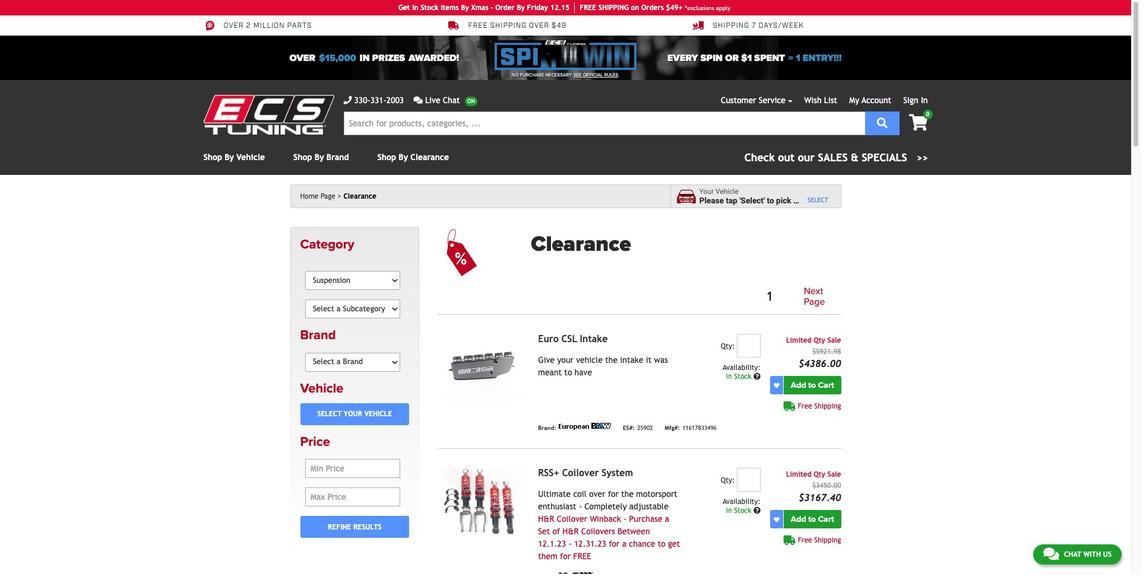 Task type: vqa. For each thing, say whether or not it's contained in the screenshot.
free shipping over $49 link on the left
yes



Task type: locate. For each thing, give the bounding box(es) containing it.
free shipping for $3167.40
[[798, 537, 841, 545]]

vehicle inside give your vehicle the intake it was meant to have
[[576, 356, 603, 365]]

0 vertical spatial add to wish list image
[[774, 383, 780, 389]]

availability:
[[723, 364, 761, 373], [723, 498, 761, 507]]

$15,000
[[319, 52, 356, 64]]

1 horizontal spatial shop
[[293, 153, 312, 162]]

0 horizontal spatial clearance
[[344, 192, 377, 201]]

1
[[796, 52, 801, 64], [768, 289, 772, 305]]

0 horizontal spatial chat
[[443, 96, 460, 105]]

by down 2003 on the left of page
[[399, 153, 408, 162]]

select
[[808, 197, 829, 204], [317, 411, 342, 419]]

0 horizontal spatial shop
[[203, 153, 222, 162]]

to inside your vehicle please tap 'select' to pick a vehicle
[[767, 196, 774, 206]]

shipping 7 days/week link
[[693, 20, 804, 31]]

limited
[[786, 337, 812, 345], [786, 471, 812, 479]]

over left the 2
[[224, 22, 244, 30]]

1 vertical spatial over
[[290, 52, 316, 64]]

limited up $3167.40
[[786, 471, 812, 479]]

by left the xmas
[[461, 4, 469, 12]]

sale up '$5921.98'
[[828, 337, 841, 345]]

stock for rss+ coilover system
[[734, 507, 752, 516]]

1 add to cart from the top
[[791, 381, 834, 391]]

vehicle inside your vehicle please tap 'select' to pick a vehicle
[[800, 196, 826, 206]]

for down coilovers
[[609, 540, 620, 550]]

orders
[[642, 4, 664, 12]]

1 availability: from the top
[[723, 364, 761, 373]]

0 vertical spatial coilover
[[562, 468, 599, 479]]

0 vertical spatial brand
[[327, 153, 349, 162]]

question circle image
[[754, 374, 761, 381], [754, 508, 761, 515]]

over
[[529, 22, 550, 30], [589, 490, 606, 500]]

0 horizontal spatial the
[[605, 356, 618, 365]]

free shipping down $3167.40
[[798, 537, 841, 545]]

shipping down apply on the top of page
[[713, 22, 750, 30]]

the inside ultimate coil over for the motorsport enthusiast - completely adjustable h&r coilover winback - purchase a set of h&r coilovers between 12.1.23 - 12.31.23 for a chance to get them for free
[[621, 490, 634, 500]]

comments image for live
[[414, 96, 423, 105]]

by
[[461, 4, 469, 12], [517, 4, 525, 12], [225, 153, 234, 162], [315, 153, 324, 162], [399, 153, 408, 162]]

1 right '='
[[796, 52, 801, 64]]

to left get
[[658, 540, 666, 550]]

service
[[759, 96, 786, 105]]

1 vertical spatial brand
[[300, 328, 336, 344]]

add to cart down $3167.40
[[791, 515, 834, 525]]

0 horizontal spatial over
[[224, 22, 244, 30]]

add to cart down $4386.00
[[791, 381, 834, 391]]

a down the between
[[622, 540, 627, 550]]

coilovers
[[581, 528, 615, 537]]

1 horizontal spatial h&r
[[563, 528, 579, 537]]

1 vertical spatial vehicle
[[576, 356, 603, 365]]

0 horizontal spatial select
[[317, 411, 342, 419]]

cart for $4386.00
[[818, 381, 834, 391]]

12.1.23
[[538, 540, 566, 550]]

shop for shop by vehicle
[[203, 153, 222, 162]]

select for select your vehicle
[[317, 411, 342, 419]]

your
[[557, 356, 574, 365], [344, 411, 362, 419]]

a right 'purchase'
[[665, 515, 670, 525]]

2 cart from the top
[[818, 515, 834, 525]]

category
[[300, 237, 355, 252]]

2 add from the top
[[791, 515, 806, 525]]

rules
[[604, 72, 619, 78]]

2 shop from the left
[[293, 153, 312, 162]]

for right them
[[560, 553, 571, 562]]

million
[[253, 22, 285, 30]]

2 limited from the top
[[786, 471, 812, 479]]

0 vertical spatial add to cart button
[[784, 377, 841, 395]]

shipping down $4386.00
[[815, 403, 841, 411]]

qty:
[[721, 343, 735, 351], [721, 477, 735, 485]]

1 vertical spatial 1
[[768, 289, 772, 305]]

0 vertical spatial in stock
[[726, 373, 754, 381]]

limited inside limited qty sale $3450.00 $3167.40
[[786, 471, 812, 479]]

select for the select link
[[808, 197, 829, 204]]

the down system at the right bottom of page
[[621, 490, 634, 500]]

account
[[862, 96, 892, 105]]

over for over 2 million parts
[[224, 22, 244, 30]]

0 vertical spatial question circle image
[[754, 374, 761, 381]]

shopping cart image
[[909, 115, 928, 131]]

2 horizontal spatial a
[[794, 196, 798, 206]]

set
[[538, 528, 550, 537]]

1 vertical spatial add to cart button
[[784, 511, 841, 529]]

$3167.40
[[799, 493, 841, 504]]

1 cart from the top
[[818, 381, 834, 391]]

with
[[1084, 551, 1101, 560]]

0 vertical spatial h&r
[[538, 515, 554, 525]]

'select'
[[740, 196, 765, 206]]

shop by clearance link
[[378, 153, 449, 162]]

0 horizontal spatial 1
[[768, 289, 772, 305]]

2 vertical spatial free
[[798, 537, 812, 545]]

page right '1' link
[[804, 296, 825, 308]]

shipping down $3167.40
[[815, 537, 841, 545]]

330-331-2003 link
[[344, 94, 404, 107]]

add to cart button down $4386.00
[[784, 377, 841, 395]]

1 limited from the top
[[786, 337, 812, 345]]

vehicle
[[237, 153, 265, 162], [716, 187, 739, 196], [300, 381, 344, 397], [365, 411, 392, 419]]

1 shop from the left
[[203, 153, 222, 162]]

330-
[[354, 96, 370, 105]]

page inside paginated product list navigation navigation
[[804, 296, 825, 308]]

free shipping
[[798, 403, 841, 411], [798, 537, 841, 545]]

2 add to cart button from the top
[[784, 511, 841, 529]]

1 vertical spatial coilover
[[557, 515, 588, 525]]

0 vertical spatial stock
[[421, 4, 439, 12]]

2 add to wish list image from the top
[[774, 517, 780, 523]]

1 vertical spatial free shipping
[[798, 537, 841, 545]]

add to wish list image
[[774, 383, 780, 389], [774, 517, 780, 523]]

free for rss+ coilover system
[[798, 537, 812, 545]]

1 vertical spatial qty:
[[721, 477, 735, 485]]

- down coil on the bottom right of page
[[579, 503, 582, 512]]

1 horizontal spatial chat
[[1064, 551, 1082, 560]]

2 question circle image from the top
[[754, 508, 761, 515]]

ultimate coil over for the motorsport enthusiast - completely adjustable h&r coilover winback - purchase a set of h&r coilovers between 12.1.23 - 12.31.23 for a chance to get them for free
[[538, 490, 680, 562]]

free down $4386.00
[[798, 403, 812, 411]]

2 availability: from the top
[[723, 498, 761, 507]]

2 add to cart from the top
[[791, 515, 834, 525]]

1 vertical spatial comments image
[[1044, 548, 1060, 562]]

add to wish list image for $3167.40
[[774, 517, 780, 523]]

sale
[[828, 337, 841, 345], [828, 471, 841, 479]]

refine results link
[[300, 517, 409, 539]]

1 free shipping from the top
[[798, 403, 841, 411]]

by up home page link
[[315, 153, 324, 162]]

page
[[321, 192, 336, 201], [804, 296, 825, 308]]

page right home
[[321, 192, 336, 201]]

0 vertical spatial shipping
[[713, 22, 750, 30]]

stock
[[421, 4, 439, 12], [734, 373, 752, 381], [734, 507, 752, 516]]

1 vertical spatial add to cart
[[791, 515, 834, 525]]

1 add to wish list image from the top
[[774, 383, 780, 389]]

to left pick
[[767, 196, 774, 206]]

1 vertical spatial in stock
[[726, 507, 754, 516]]

1 vertical spatial chat
[[1064, 551, 1082, 560]]

0 vertical spatial cart
[[818, 381, 834, 391]]

1 left next
[[768, 289, 772, 305]]

chat with us link
[[1033, 545, 1122, 565]]

shipping for $4386.00
[[815, 403, 841, 411]]

over inside 'link'
[[224, 22, 244, 30]]

1 vertical spatial cart
[[818, 515, 834, 525]]

0 vertical spatial a
[[794, 196, 798, 206]]

1 vertical spatial qty
[[814, 471, 826, 479]]

sale inside limited qty sale $3450.00 $3167.40
[[828, 471, 841, 479]]

rss+
[[538, 468, 559, 479]]

h&r up "set" on the bottom left
[[538, 515, 554, 525]]

0 vertical spatial your
[[557, 356, 574, 365]]

your for give
[[557, 356, 574, 365]]

for up completely
[[608, 490, 619, 500]]

1 vertical spatial your
[[344, 411, 362, 419]]

euro
[[538, 334, 559, 345]]

2 qty from the top
[[814, 471, 826, 479]]

motorsport
[[636, 490, 678, 500]]

0 vertical spatial clearance
[[411, 153, 449, 162]]

add to cart button down $3167.40
[[784, 511, 841, 529]]

0 horizontal spatial comments image
[[414, 96, 423, 105]]

free left ship
[[580, 4, 596, 12]]

2 vertical spatial clearance
[[531, 232, 631, 257]]

sales & specials
[[818, 151, 907, 164]]

parts
[[287, 22, 312, 30]]

1 horizontal spatial page
[[804, 296, 825, 308]]

add down $4386.00
[[791, 381, 806, 391]]

1 qty from the top
[[814, 337, 826, 345]]

1 horizontal spatial select
[[808, 197, 829, 204]]

clearance
[[411, 153, 449, 162], [344, 192, 377, 201], [531, 232, 631, 257]]

1 sale from the top
[[828, 337, 841, 345]]

free shipping down $4386.00
[[798, 403, 841, 411]]

1 question circle image from the top
[[754, 374, 761, 381]]

0 vertical spatial sale
[[828, 337, 841, 345]]

0 vertical spatial free shipping
[[798, 403, 841, 411]]

comments image for chat
[[1044, 548, 1060, 562]]

0 horizontal spatial page
[[321, 192, 336, 201]]

over for for
[[589, 490, 606, 500]]

sign in link
[[904, 96, 928, 105]]

select your vehicle
[[317, 411, 392, 419]]

free shipping over $49 link
[[448, 20, 567, 31]]

3 shop from the left
[[378, 153, 396, 162]]

by for shop by vehicle
[[225, 153, 234, 162]]

add to wish list image for $4386.00
[[774, 383, 780, 389]]

&
[[851, 151, 859, 164]]

next page
[[804, 286, 825, 308]]

paginated product list navigation navigation
[[531, 285, 841, 310]]

vehicle right pick
[[800, 196, 826, 206]]

us
[[1103, 551, 1112, 560]]

xmas
[[471, 4, 489, 12]]

qty: for $3167.40
[[721, 477, 735, 485]]

free
[[468, 22, 488, 30], [798, 403, 812, 411], [798, 537, 812, 545]]

add down $3167.40
[[791, 515, 806, 525]]

my
[[850, 96, 860, 105]]

limited up $4386.00
[[786, 337, 812, 345]]

add to cart button for $4386.00
[[784, 377, 841, 395]]

shop by vehicle link
[[203, 153, 265, 162]]

search image
[[877, 117, 888, 128]]

qty inside limited qty sale $3450.00 $3167.40
[[814, 471, 826, 479]]

0 vertical spatial the
[[605, 356, 618, 365]]

0 vertical spatial availability:
[[723, 364, 761, 373]]

0 vertical spatial page
[[321, 192, 336, 201]]

coil
[[573, 490, 587, 500]]

1 vertical spatial stock
[[734, 373, 752, 381]]

0 vertical spatial add to cart
[[791, 381, 834, 391]]

over down friday
[[529, 22, 550, 30]]

question circle image for $4386.00
[[754, 374, 761, 381]]

chat right live
[[443, 96, 460, 105]]

1 vertical spatial shipping
[[815, 403, 841, 411]]

0 horizontal spatial h&r
[[538, 515, 554, 525]]

0 vertical spatial for
[[608, 490, 619, 500]]

1 horizontal spatial the
[[621, 490, 634, 500]]

0 horizontal spatial your
[[344, 411, 362, 419]]

the left intake
[[605, 356, 618, 365]]

0 vertical spatial qty:
[[721, 343, 735, 351]]

chat left with
[[1064, 551, 1082, 560]]

cart down $4386.00
[[818, 381, 834, 391]]

vehicle
[[800, 196, 826, 206], [576, 356, 603, 365]]

a right pick
[[794, 196, 798, 206]]

results
[[353, 524, 382, 532]]

1 vertical spatial a
[[665, 515, 670, 525]]

csl
[[562, 334, 577, 345]]

$49
[[552, 22, 567, 30]]

see
[[574, 72, 582, 78]]

1 add from the top
[[791, 381, 806, 391]]

2 qty: from the top
[[721, 477, 735, 485]]

1 vertical spatial page
[[804, 296, 825, 308]]

over 2 million parts link
[[203, 20, 312, 31]]

1 vertical spatial free
[[573, 553, 592, 562]]

1 add to cart button from the top
[[784, 377, 841, 395]]

1 in stock from the top
[[726, 373, 754, 381]]

add to cart button for $3167.40
[[784, 511, 841, 529]]

free inside ultimate coil over for the motorsport enthusiast - completely adjustable h&r coilover winback - purchase a set of h&r coilovers between 12.1.23 - 12.31.23 for a chance to get them for free
[[573, 553, 592, 562]]

shop by brand link
[[293, 153, 349, 162]]

over inside ultimate coil over for the motorsport enthusiast - completely adjustable h&r coilover winback - purchase a set of h&r coilovers between 12.1.23 - 12.31.23 for a chance to get them for free
[[589, 490, 606, 500]]

coilover
[[562, 468, 599, 479], [557, 515, 588, 525]]

cart down $3167.40
[[818, 515, 834, 525]]

limited for $4386.00
[[786, 337, 812, 345]]

2 vertical spatial shipping
[[815, 537, 841, 545]]

add to cart for $3167.40
[[791, 515, 834, 525]]

availability: for $4386.00
[[723, 364, 761, 373]]

0 vertical spatial comments image
[[414, 96, 423, 105]]

2 vertical spatial stock
[[734, 507, 752, 516]]

2 in stock from the top
[[726, 507, 754, 516]]

select right pick
[[808, 197, 829, 204]]

to left have
[[564, 368, 572, 378]]

for
[[608, 490, 619, 500], [609, 540, 620, 550], [560, 553, 571, 562]]

by down ecs tuning image at the top left of the page
[[225, 153, 234, 162]]

wish list link
[[805, 96, 838, 105]]

*exclusions apply link
[[685, 3, 731, 12]]

1 vertical spatial clearance
[[344, 192, 377, 201]]

h&r right of
[[563, 528, 579, 537]]

Min Price number field
[[305, 460, 400, 479]]

comments image inside live chat link
[[414, 96, 423, 105]]

free
[[580, 4, 596, 12], [573, 553, 592, 562]]

es#4430806 - 32132-2 - rss+ coilover system - ultimate coil over for the motorsport enthusiast - completely adjustable - h&r - audi image
[[439, 469, 529, 536]]

1 vertical spatial select
[[317, 411, 342, 419]]

purchase
[[520, 72, 544, 78]]

1 horizontal spatial comments image
[[1044, 548, 1060, 562]]

shipping
[[713, 22, 750, 30], [815, 403, 841, 411], [815, 537, 841, 545]]

h&r
[[538, 515, 554, 525], [563, 528, 579, 537]]

over
[[224, 22, 244, 30], [290, 52, 316, 64]]

-
[[491, 4, 493, 12], [579, 503, 582, 512], [624, 515, 627, 525], [569, 540, 572, 550]]

coilover inside ultimate coil over for the motorsport enthusiast - completely adjustable h&r coilover winback - purchase a set of h&r coilovers between 12.1.23 - 12.31.23 for a chance to get them for free
[[557, 515, 588, 525]]

qty up '$5921.98'
[[814, 337, 826, 345]]

qty for $4386.00
[[814, 337, 826, 345]]

qty up $3450.00
[[814, 471, 826, 479]]

- up the between
[[624, 515, 627, 525]]

vehicle up have
[[576, 356, 603, 365]]

1 vertical spatial over
[[589, 490, 606, 500]]

your inside give your vehicle the intake it was meant to have
[[557, 356, 574, 365]]

0 vertical spatial limited
[[786, 337, 812, 345]]

your right give
[[557, 356, 574, 365]]

ecs tuning 'spin to win' contest logo image
[[495, 40, 637, 70]]

your inside select your vehicle link
[[344, 411, 362, 419]]

comments image left chat with us
[[1044, 548, 1060, 562]]

0 horizontal spatial vehicle
[[576, 356, 603, 365]]

1 horizontal spatial vehicle
[[800, 196, 826, 206]]

select up the price
[[317, 411, 342, 419]]

shipping
[[490, 22, 527, 30]]

0 vertical spatial qty
[[814, 337, 826, 345]]

over down the parts on the left
[[290, 52, 316, 64]]

0 vertical spatial over
[[529, 22, 550, 30]]

2 horizontal spatial shop
[[378, 153, 396, 162]]

comments image left live
[[414, 96, 423, 105]]

0 vertical spatial vehicle
[[800, 196, 826, 206]]

comments image inside chat with us link
[[1044, 548, 1060, 562]]

free down 12.31.23
[[573, 553, 592, 562]]

1 qty: from the top
[[721, 343, 735, 351]]

coilover down enthusiast
[[557, 515, 588, 525]]

0 vertical spatial select
[[808, 197, 829, 204]]

$1
[[742, 52, 752, 64]]

coilover up coil on the bottom right of page
[[562, 468, 599, 479]]

2 free shipping from the top
[[798, 537, 841, 545]]

$5921.98
[[813, 348, 841, 357]]

a
[[794, 196, 798, 206], [665, 515, 670, 525], [622, 540, 627, 550]]

1 vertical spatial question circle image
[[754, 508, 761, 515]]

1 vertical spatial free
[[798, 403, 812, 411]]

1 link
[[760, 288, 779, 307]]

no
[[512, 72, 519, 78]]

your up min price number field
[[344, 411, 362, 419]]

shop by brand
[[293, 153, 349, 162]]

0 vertical spatial chat
[[443, 96, 460, 105]]

1 vertical spatial add to wish list image
[[774, 517, 780, 523]]

limited inside limited qty sale $5921.98 $4386.00
[[786, 337, 812, 345]]

question circle image for $3167.40
[[754, 508, 761, 515]]

0 horizontal spatial over
[[529, 22, 550, 30]]

0 vertical spatial 1
[[796, 52, 801, 64]]

1 horizontal spatial over
[[589, 490, 606, 500]]

stock for euro csl intake
[[734, 373, 752, 381]]

sale up $3450.00
[[828, 471, 841, 479]]

vehicle inside your vehicle please tap 'select' to pick a vehicle
[[716, 187, 739, 196]]

euro csl intake link
[[538, 334, 608, 345]]

sale inside limited qty sale $5921.98 $4386.00
[[828, 337, 841, 345]]

1 vertical spatial sale
[[828, 471, 841, 479]]

1 vertical spatial the
[[621, 490, 634, 500]]

comments image
[[414, 96, 423, 105], [1044, 548, 1060, 562]]

qty inside limited qty sale $5921.98 $4386.00
[[814, 337, 826, 345]]

1 vertical spatial h&r
[[563, 528, 579, 537]]

0 horizontal spatial a
[[622, 540, 627, 550]]

1 vertical spatial availability:
[[723, 498, 761, 507]]

free down $3167.40
[[798, 537, 812, 545]]

1 vertical spatial limited
[[786, 471, 812, 479]]

over up completely
[[589, 490, 606, 500]]

chat
[[443, 96, 460, 105], [1064, 551, 1082, 560]]

0 vertical spatial over
[[224, 22, 244, 30]]

free down the xmas
[[468, 22, 488, 30]]

None number field
[[737, 335, 761, 358], [737, 469, 761, 493], [737, 335, 761, 358], [737, 469, 761, 493]]

0 vertical spatial add
[[791, 381, 806, 391]]

2 sale from the top
[[828, 471, 841, 479]]

1 horizontal spatial clearance
[[411, 153, 449, 162]]

over for $49
[[529, 22, 550, 30]]

1 horizontal spatial your
[[557, 356, 574, 365]]



Task type: describe. For each thing, give the bounding box(es) containing it.
items
[[441, 4, 459, 12]]

in stock for $4386.00
[[726, 373, 754, 381]]

shop by clearance
[[378, 153, 449, 162]]

availability: for $3167.40
[[723, 498, 761, 507]]

them
[[538, 553, 558, 562]]

to down $3167.40
[[809, 515, 816, 525]]

customer
[[721, 96, 756, 105]]

wish list
[[805, 96, 838, 105]]

add for $4386.00
[[791, 381, 806, 391]]

by for shop by brand
[[315, 153, 324, 162]]

over $15,000 in prizes
[[290, 52, 405, 64]]

customer service
[[721, 96, 786, 105]]

genuine european bmw - corporate logo image
[[559, 424, 611, 431]]

the inside give your vehicle the intake it was meant to have
[[605, 356, 618, 365]]

necessary.
[[546, 72, 573, 78]]

phone image
[[344, 96, 352, 105]]

system
[[602, 468, 633, 479]]

h&r - corporate logo image
[[559, 573, 593, 575]]

add to cart for $4386.00
[[791, 381, 834, 391]]

$3450.00
[[813, 482, 841, 491]]

=
[[789, 52, 794, 64]]

to inside give your vehicle the intake it was meant to have
[[564, 368, 572, 378]]

1 inside '1' link
[[768, 289, 772, 305]]

every spin or $1 spent = 1 entry!!!
[[668, 52, 842, 64]]

tap
[[726, 196, 738, 206]]

your for select
[[344, 411, 362, 419]]

1 horizontal spatial 1
[[796, 52, 801, 64]]

of
[[553, 528, 560, 537]]

0 vertical spatial free
[[580, 4, 596, 12]]

to down $4386.00
[[809, 381, 816, 391]]

over for over $15,000 in prizes
[[290, 52, 316, 64]]

every
[[668, 52, 698, 64]]

*exclusions
[[685, 4, 714, 11]]

intake
[[580, 334, 608, 345]]

live chat
[[425, 96, 460, 105]]

live
[[425, 96, 440, 105]]

limited qty sale $3450.00 $3167.40
[[786, 471, 841, 504]]

sale for $3167.40
[[828, 471, 841, 479]]

Max Price number field
[[305, 488, 400, 507]]

sale for $4386.00
[[828, 337, 841, 345]]

ultimate
[[538, 490, 571, 500]]

free shipping for $4386.00
[[798, 403, 841, 411]]

purchase
[[629, 515, 663, 525]]

ship
[[599, 4, 613, 12]]

330-331-2003
[[354, 96, 404, 105]]

on
[[631, 4, 639, 12]]

entry!!!
[[803, 52, 842, 64]]

days/week
[[759, 22, 804, 30]]

by for shop by clearance
[[399, 153, 408, 162]]

cart for $3167.40
[[818, 515, 834, 525]]

shop for shop by clearance
[[378, 153, 396, 162]]

2 horizontal spatial clearance
[[531, 232, 631, 257]]

mfg#: 11617833496
[[665, 425, 717, 432]]

qty for $3167.40
[[814, 471, 826, 479]]

- right 12.1.23 on the bottom of page
[[569, 540, 572, 550]]

intake
[[620, 356, 644, 365]]

shipping for $3167.40
[[815, 537, 841, 545]]

11617833496
[[683, 425, 717, 432]]

sales
[[818, 151, 848, 164]]

order
[[496, 4, 515, 12]]

enthusiast
[[538, 503, 577, 512]]

0
[[926, 111, 930, 118]]

in stock for $3167.40
[[726, 507, 754, 516]]

select link
[[808, 197, 829, 204]]

2003
[[387, 96, 404, 105]]

limited for $3167.40
[[786, 471, 812, 479]]

chat with us
[[1064, 551, 1112, 560]]

your
[[700, 187, 714, 196]]

meant
[[538, 368, 562, 378]]

shop for shop by brand
[[293, 153, 312, 162]]

0 vertical spatial free
[[468, 22, 488, 30]]

rss+ coilover system link
[[538, 468, 633, 479]]

select your vehicle link
[[300, 404, 409, 426]]

give
[[538, 356, 555, 365]]

page for next
[[804, 296, 825, 308]]

rss+ coilover system
[[538, 468, 633, 479]]

wish
[[805, 96, 822, 105]]

sign
[[904, 96, 919, 105]]

refine
[[328, 524, 351, 532]]

qty: for $4386.00
[[721, 343, 735, 351]]

between
[[618, 528, 650, 537]]

my account
[[850, 96, 892, 105]]

add for $3167.40
[[791, 515, 806, 525]]

12.15
[[550, 4, 570, 12]]

to inside ultimate coil over for the motorsport enthusiast - completely adjustable h&r coilover winback - purchase a set of h&r coilovers between 12.1.23 - 12.31.23 for a chance to get them for free
[[658, 540, 666, 550]]

page for home
[[321, 192, 336, 201]]

.
[[619, 72, 620, 78]]

shipping 7 days/week
[[713, 22, 804, 30]]

1 vertical spatial for
[[609, 540, 620, 550]]

Search text field
[[344, 112, 865, 135]]

prizes
[[372, 52, 405, 64]]

- right the xmas
[[491, 4, 493, 12]]

free for euro csl intake
[[798, 403, 812, 411]]

give your vehicle the intake it was meant to have
[[538, 356, 668, 378]]

in
[[360, 52, 370, 64]]

es#25902 - 11617833496 - euro csl intake - give your vehicle the intake it was meant to have - genuine european bmw - bmw image
[[439, 335, 529, 402]]

chance
[[629, 540, 655, 550]]

a inside your vehicle please tap 'select' to pick a vehicle
[[794, 196, 798, 206]]

my account link
[[850, 96, 892, 105]]

official
[[583, 72, 603, 78]]

0 link
[[900, 110, 933, 132]]

ecs tuning image
[[203, 95, 334, 135]]

completely
[[585, 503, 627, 512]]

please
[[700, 196, 724, 206]]

25902
[[638, 425, 653, 432]]

have
[[575, 368, 592, 378]]

adjustable
[[629, 503, 669, 512]]

sign in
[[904, 96, 928, 105]]

mfg#:
[[665, 425, 680, 432]]

by right order
[[517, 4, 525, 12]]

1 horizontal spatial a
[[665, 515, 670, 525]]

next
[[804, 286, 823, 298]]

over 2 million parts
[[224, 22, 312, 30]]

2 vertical spatial for
[[560, 553, 571, 562]]

es#: 25902
[[623, 425, 653, 432]]

$4386.00
[[799, 359, 841, 370]]

2 vertical spatial a
[[622, 540, 627, 550]]

customer service button
[[721, 94, 793, 107]]

free ship ping on orders $49+ *exclusions apply
[[580, 4, 731, 12]]

price
[[300, 435, 330, 450]]

331-
[[370, 96, 387, 105]]

see official rules link
[[574, 72, 619, 79]]



